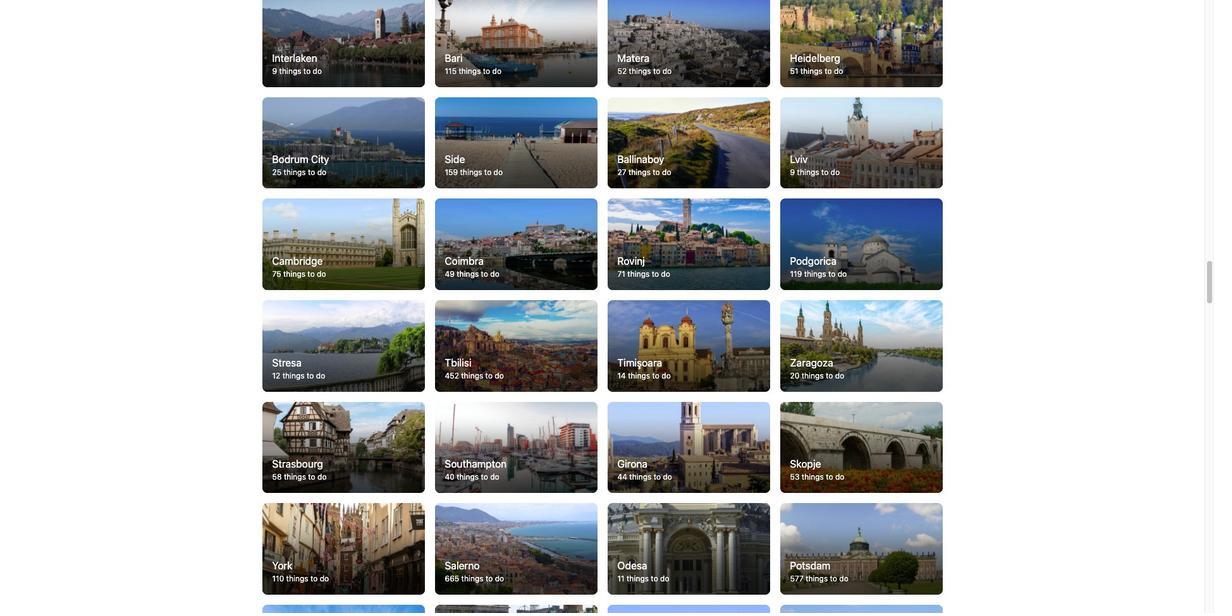 Task type: locate. For each thing, give the bounding box(es) containing it.
to inside tbilisi 452 things to do
[[486, 371, 493, 381]]

things right 110 on the bottom left
[[286, 574, 308, 584]]

things down salerno
[[461, 574, 484, 584]]

potsdam
[[790, 560, 831, 572]]

to for potsdam
[[830, 574, 837, 584]]

58
[[272, 473, 282, 482]]

things inside zaragoza 20 things to do
[[802, 371, 824, 381]]

things inside timişoara 14 things to do
[[628, 371, 650, 381]]

things down stresa
[[283, 371, 305, 381]]

14
[[618, 371, 626, 381]]

to for stresa
[[307, 371, 314, 381]]

to for interlaken
[[304, 66, 311, 76]]

do inside coimbra 49 things to do
[[490, 270, 500, 279]]

interlaken 9 things to do
[[272, 52, 322, 76]]

to inside timişoara 14 things to do
[[652, 371, 660, 381]]

to inside the stresa 12 things to do
[[307, 371, 314, 381]]

birmingham image
[[262, 605, 425, 614]]

75
[[272, 270, 281, 279]]

timişoara
[[618, 357, 662, 369]]

coimbra image
[[435, 199, 597, 290]]

do inside zaragoza 20 things to do
[[835, 371, 845, 381]]

things down matera
[[629, 66, 651, 76]]

12
[[272, 371, 280, 381]]

rovinj
[[618, 256, 645, 267]]

odesa
[[618, 560, 647, 572]]

to inside 'southampton 40 things to do'
[[481, 473, 488, 482]]

stresa image
[[262, 301, 425, 392]]

to inside coimbra 49 things to do
[[481, 270, 488, 279]]

lviv image
[[780, 97, 943, 189]]

do inside side 159 things to do
[[494, 168, 503, 177]]

things for podgorica
[[804, 270, 827, 279]]

do inside potsdam 577 things to do
[[840, 574, 849, 584]]

to inside salerno 665 things to do
[[486, 574, 493, 584]]

to inside zaragoza 20 things to do
[[826, 371, 833, 381]]

tbilisi 452 things to do
[[445, 357, 504, 381]]

to for strasbourg
[[308, 473, 315, 482]]

things down the timişoara
[[628, 371, 650, 381]]

things down lviv
[[797, 168, 819, 177]]

cambridge image
[[262, 199, 425, 290]]

9 down interlaken on the left of page
[[272, 66, 277, 76]]

things inside the stresa 12 things to do
[[283, 371, 305, 381]]

things for york
[[286, 574, 308, 584]]

things down 'zaragoza'
[[802, 371, 824, 381]]

to for timişoara
[[652, 371, 660, 381]]

do inside podgorica 119 things to do
[[838, 270, 847, 279]]

things down podgorica
[[804, 270, 827, 279]]

do inside interlaken 9 things to do
[[313, 66, 322, 76]]

9 inside interlaken 9 things to do
[[272, 66, 277, 76]]

things inside 'southampton 40 things to do'
[[457, 473, 479, 482]]

to inside ballinaboy 27 things to do
[[653, 168, 660, 177]]

things for ballinaboy
[[629, 168, 651, 177]]

rovinj 71 things to do
[[618, 256, 670, 279]]

do
[[313, 66, 322, 76], [492, 66, 502, 76], [663, 66, 672, 76], [834, 66, 843, 76], [317, 168, 326, 177], [494, 168, 503, 177], [662, 168, 671, 177], [831, 168, 840, 177], [317, 270, 326, 279], [490, 270, 500, 279], [661, 270, 670, 279], [838, 270, 847, 279], [316, 371, 325, 381], [495, 371, 504, 381], [662, 371, 671, 381], [835, 371, 845, 381], [318, 473, 327, 482], [490, 473, 500, 482], [663, 473, 672, 482], [836, 473, 845, 482], [320, 574, 329, 584], [495, 574, 504, 584], [660, 574, 670, 584], [840, 574, 849, 584]]

things for potsdam
[[806, 574, 828, 584]]

things inside lviv 9 things to do
[[797, 168, 819, 177]]

podgorica
[[790, 256, 837, 267]]

to inside bari 115 things to do
[[483, 66, 490, 76]]

things down interlaken on the left of page
[[279, 66, 301, 76]]

9 down lviv
[[790, 168, 795, 177]]

do inside the girona 44 things to do
[[663, 473, 672, 482]]

things down rovinj
[[628, 270, 650, 279]]

to inside odesa 11 things to do
[[651, 574, 658, 584]]

do inside bodrum city 25 things to do
[[317, 168, 326, 177]]

bari image
[[435, 0, 597, 87]]

do for interlaken
[[313, 66, 322, 76]]

do inside bari 115 things to do
[[492, 66, 502, 76]]

things down strasbourg
[[284, 473, 306, 482]]

1 vertical spatial 9
[[790, 168, 795, 177]]

things for zaragoza
[[802, 371, 824, 381]]

to
[[304, 66, 311, 76], [483, 66, 490, 76], [653, 66, 661, 76], [825, 66, 832, 76], [308, 168, 315, 177], [484, 168, 492, 177], [653, 168, 660, 177], [822, 168, 829, 177], [308, 270, 315, 279], [481, 270, 488, 279], [652, 270, 659, 279], [829, 270, 836, 279], [307, 371, 314, 381], [486, 371, 493, 381], [652, 371, 660, 381], [826, 371, 833, 381], [308, 473, 315, 482], [481, 473, 488, 482], [654, 473, 661, 482], [826, 473, 833, 482], [311, 574, 318, 584], [486, 574, 493, 584], [651, 574, 658, 584], [830, 574, 837, 584]]

salerno 665 things to do
[[445, 560, 504, 584]]

things inside ballinaboy 27 things to do
[[629, 168, 651, 177]]

to inside strasbourg 58 things to do
[[308, 473, 315, 482]]

0 horizontal spatial 9
[[272, 66, 277, 76]]

zaragoza
[[790, 357, 834, 369]]

podgorica image
[[780, 199, 943, 290]]

to for odesa
[[651, 574, 658, 584]]

girona 44 things to do
[[618, 459, 672, 482]]

things down coimbra
[[457, 270, 479, 279]]

to for zaragoza
[[826, 371, 833, 381]]

do for rovinj
[[661, 270, 670, 279]]

stresa
[[272, 357, 302, 369]]

things inside rovinj 71 things to do
[[628, 270, 650, 279]]

things down the heidelberg on the top right
[[801, 66, 823, 76]]

to for girona
[[654, 473, 661, 482]]

bodrum
[[272, 154, 309, 165]]

things down 'cambridge'
[[283, 270, 306, 279]]

cambridge 75 things to do
[[272, 256, 326, 279]]

do for stresa
[[316, 371, 325, 381]]

things
[[279, 66, 301, 76], [459, 66, 481, 76], [629, 66, 651, 76], [801, 66, 823, 76], [284, 168, 306, 177], [460, 168, 482, 177], [629, 168, 651, 177], [797, 168, 819, 177], [283, 270, 306, 279], [457, 270, 479, 279], [628, 270, 650, 279], [804, 270, 827, 279], [283, 371, 305, 381], [461, 371, 483, 381], [628, 371, 650, 381], [802, 371, 824, 381], [284, 473, 306, 482], [457, 473, 479, 482], [630, 473, 652, 482], [802, 473, 824, 482], [286, 574, 308, 584], [461, 574, 484, 584], [627, 574, 649, 584], [806, 574, 828, 584]]

to inside heidelberg 51 things to do
[[825, 66, 832, 76]]

girona
[[618, 459, 648, 470]]

things down potsdam in the bottom of the page
[[806, 574, 828, 584]]

things down skopje
[[802, 473, 824, 482]]

things for interlaken
[[279, 66, 301, 76]]

1 horizontal spatial 9
[[790, 168, 795, 177]]

452
[[445, 371, 459, 381]]

things inside potsdam 577 things to do
[[806, 574, 828, 584]]

do for heidelberg
[[834, 66, 843, 76]]

things down "southampton" at the left of page
[[457, 473, 479, 482]]

things inside coimbra 49 things to do
[[457, 270, 479, 279]]

strasbourg 58 things to do
[[272, 459, 327, 482]]

things for coimbra
[[457, 270, 479, 279]]

119
[[790, 270, 802, 279]]

glasgow image
[[435, 605, 597, 614]]

things inside heidelberg 51 things to do
[[801, 66, 823, 76]]

things for skopje
[[802, 473, 824, 482]]

do inside the stresa 12 things to do
[[316, 371, 325, 381]]

heidelberg 51 things to do
[[790, 52, 843, 76]]

things inside bari 115 things to do
[[459, 66, 481, 76]]

11
[[618, 574, 625, 584]]

159
[[445, 168, 458, 177]]

do for podgorica
[[838, 270, 847, 279]]

to inside cambridge 75 things to do
[[308, 270, 315, 279]]

to inside rovinj 71 things to do
[[652, 270, 659, 279]]

things down tbilisi
[[461, 371, 483, 381]]

strasbourg
[[272, 459, 323, 470]]

things right 159 at the top left of the page
[[460, 168, 482, 177]]

things down girona
[[630, 473, 652, 482]]

city
[[311, 154, 329, 165]]

to for salerno
[[486, 574, 493, 584]]

side
[[445, 154, 465, 165]]

do inside 'southampton 40 things to do'
[[490, 473, 500, 482]]

9 inside lviv 9 things to do
[[790, 168, 795, 177]]

to inside lviv 9 things to do
[[822, 168, 829, 177]]

to for tbilisi
[[486, 371, 493, 381]]

do inside tbilisi 452 things to do
[[495, 371, 504, 381]]

do for matera
[[663, 66, 672, 76]]

things down 'ballinaboy'
[[629, 168, 651, 177]]

things inside strasbourg 58 things to do
[[284, 473, 306, 482]]

do inside matera 52 things to do
[[663, 66, 672, 76]]

york image
[[262, 504, 425, 595]]

odesa 11 things to do
[[618, 560, 670, 584]]

to inside podgorica 119 things to do
[[829, 270, 836, 279]]

southampton 40 things to do
[[445, 459, 507, 482]]

do inside rovinj 71 things to do
[[661, 270, 670, 279]]

bari
[[445, 52, 463, 64]]

to inside side 159 things to do
[[484, 168, 492, 177]]

do inside cambridge 75 things to do
[[317, 270, 326, 279]]

do inside lviv 9 things to do
[[831, 168, 840, 177]]

things inside bodrum city 25 things to do
[[284, 168, 306, 177]]

things inside side 159 things to do
[[460, 168, 482, 177]]

matera 52 things to do
[[618, 52, 672, 76]]

665
[[445, 574, 459, 584]]

things for tbilisi
[[461, 371, 483, 381]]

things inside the girona 44 things to do
[[630, 473, 652, 482]]

to inside interlaken 9 things to do
[[304, 66, 311, 76]]

things right 115
[[459, 66, 481, 76]]

44
[[618, 473, 627, 482]]

podgorica 119 things to do
[[790, 256, 847, 279]]

do inside skopje 53 things to do
[[836, 473, 845, 482]]

things for side
[[460, 168, 482, 177]]

115
[[445, 66, 457, 76]]

things inside interlaken 9 things to do
[[279, 66, 301, 76]]

things down bodrum
[[284, 168, 306, 177]]

9 for lviv
[[790, 168, 795, 177]]

25
[[272, 168, 282, 177]]

things for matera
[[629, 66, 651, 76]]

matera image
[[608, 0, 770, 87]]

do inside timişoara 14 things to do
[[662, 371, 671, 381]]

71
[[618, 270, 626, 279]]

to inside the girona 44 things to do
[[654, 473, 661, 482]]

matera
[[618, 52, 650, 64]]

do inside york 110 things to do
[[320, 574, 329, 584]]

tbilisi
[[445, 357, 472, 369]]

things inside salerno 665 things to do
[[461, 574, 484, 584]]

do inside heidelberg 51 things to do
[[834, 66, 843, 76]]

do for tbilisi
[[495, 371, 504, 381]]

side image
[[435, 97, 597, 189]]

to for southampton
[[481, 473, 488, 482]]

skopje image
[[780, 402, 943, 494]]

things inside matera 52 things to do
[[629, 66, 651, 76]]

to inside york 110 things to do
[[311, 574, 318, 584]]

things inside odesa 11 things to do
[[627, 574, 649, 584]]

heidelberg image
[[780, 0, 943, 87]]

ballinaboy
[[618, 154, 665, 165]]

things inside cambridge 75 things to do
[[283, 270, 306, 279]]

do inside odesa 11 things to do
[[660, 574, 670, 584]]

to inside skopje 53 things to do
[[826, 473, 833, 482]]

to inside potsdam 577 things to do
[[830, 574, 837, 584]]

do inside salerno 665 things to do
[[495, 574, 504, 584]]

things inside tbilisi 452 things to do
[[461, 371, 483, 381]]

things inside skopje 53 things to do
[[802, 473, 824, 482]]

to inside matera 52 things to do
[[653, 66, 661, 76]]

27
[[618, 168, 627, 177]]

things inside york 110 things to do
[[286, 574, 308, 584]]

do inside ballinaboy 27 things to do
[[662, 168, 671, 177]]

things for lviv
[[797, 168, 819, 177]]

things down odesa
[[627, 574, 649, 584]]

side 159 things to do
[[445, 154, 503, 177]]

things inside podgorica 119 things to do
[[804, 270, 827, 279]]

to for lviv
[[822, 168, 829, 177]]

9
[[272, 66, 277, 76], [790, 168, 795, 177]]

to for cambridge
[[308, 270, 315, 279]]

do inside strasbourg 58 things to do
[[318, 473, 327, 482]]

0 vertical spatial 9
[[272, 66, 277, 76]]



Task type: vqa. For each thing, say whether or not it's contained in the screenshot.
27
yes



Task type: describe. For each thing, give the bounding box(es) containing it.
do for york
[[320, 574, 329, 584]]

do for zaragoza
[[835, 371, 845, 381]]

do for salerno
[[495, 574, 504, 584]]

stresa 12 things to do
[[272, 357, 325, 381]]

york 110 things to do
[[272, 560, 329, 584]]

to inside bodrum city 25 things to do
[[308, 168, 315, 177]]

things for southampton
[[457, 473, 479, 482]]

to for york
[[311, 574, 318, 584]]

rovinj image
[[608, 199, 770, 290]]

strasbourg image
[[262, 402, 425, 494]]

coimbra 49 things to do
[[445, 256, 500, 279]]

lviv 9 things to do
[[790, 154, 840, 177]]

things for girona
[[630, 473, 652, 482]]

do for skopje
[[836, 473, 845, 482]]

to for ballinaboy
[[653, 168, 660, 177]]

timişoara image
[[608, 301, 770, 392]]

heidelberg
[[790, 52, 841, 64]]

zaragoza image
[[780, 301, 943, 392]]

southampton image
[[435, 402, 597, 494]]

bodrum city 25 things to do
[[272, 154, 329, 177]]

timişoara 14 things to do
[[618, 357, 671, 381]]

do for odesa
[[660, 574, 670, 584]]

constanţa image
[[608, 605, 770, 614]]

do for lviv
[[831, 168, 840, 177]]

53
[[790, 473, 800, 482]]

49
[[445, 270, 455, 279]]

things for cambridge
[[283, 270, 306, 279]]

to for matera
[[653, 66, 661, 76]]

to for podgorica
[[829, 270, 836, 279]]

577
[[790, 574, 804, 584]]

potsdam image
[[780, 504, 943, 595]]

coimbra
[[445, 256, 484, 267]]

southampton
[[445, 459, 507, 470]]

things for strasbourg
[[284, 473, 306, 482]]

110
[[272, 574, 284, 584]]

cambridge
[[272, 256, 323, 267]]

york
[[272, 560, 293, 572]]

things for bari
[[459, 66, 481, 76]]

things for rovinj
[[628, 270, 650, 279]]

do for bari
[[492, 66, 502, 76]]

salerno image
[[435, 504, 597, 595]]

things for odesa
[[627, 574, 649, 584]]

ballinaboy image
[[608, 97, 770, 189]]

do for strasbourg
[[318, 473, 327, 482]]

do for timişoara
[[662, 371, 671, 381]]

51
[[790, 66, 799, 76]]

do for southampton
[[490, 473, 500, 482]]

to for rovinj
[[652, 270, 659, 279]]

do for coimbra
[[490, 270, 500, 279]]

to for skopje
[[826, 473, 833, 482]]

52
[[618, 66, 627, 76]]

to for bari
[[483, 66, 490, 76]]

9 for interlaken
[[272, 66, 277, 76]]

do for girona
[[663, 473, 672, 482]]

things for stresa
[[283, 371, 305, 381]]

do for potsdam
[[840, 574, 849, 584]]

tbilisi image
[[435, 301, 597, 392]]

girona image
[[608, 402, 770, 494]]

toruń image
[[780, 605, 943, 614]]

to for side
[[484, 168, 492, 177]]

potsdam 577 things to do
[[790, 560, 849, 584]]

salerno
[[445, 560, 480, 572]]

skopje
[[790, 459, 821, 470]]

skopje 53 things to do
[[790, 459, 845, 482]]

do for ballinaboy
[[662, 168, 671, 177]]

ballinaboy 27 things to do
[[618, 154, 671, 177]]

things for heidelberg
[[801, 66, 823, 76]]

odesa image
[[608, 504, 770, 595]]

things for salerno
[[461, 574, 484, 584]]

to for heidelberg
[[825, 66, 832, 76]]

to for coimbra
[[481, 270, 488, 279]]

do for cambridge
[[317, 270, 326, 279]]

40
[[445, 473, 455, 482]]

bari 115 things to do
[[445, 52, 502, 76]]

lviv
[[790, 154, 808, 165]]

do for side
[[494, 168, 503, 177]]

interlaken image
[[262, 0, 425, 87]]

interlaken
[[272, 52, 317, 64]]

20
[[790, 371, 800, 381]]

things for timişoara
[[628, 371, 650, 381]]

bodrum city image
[[262, 97, 425, 189]]

zaragoza 20 things to do
[[790, 357, 845, 381]]



